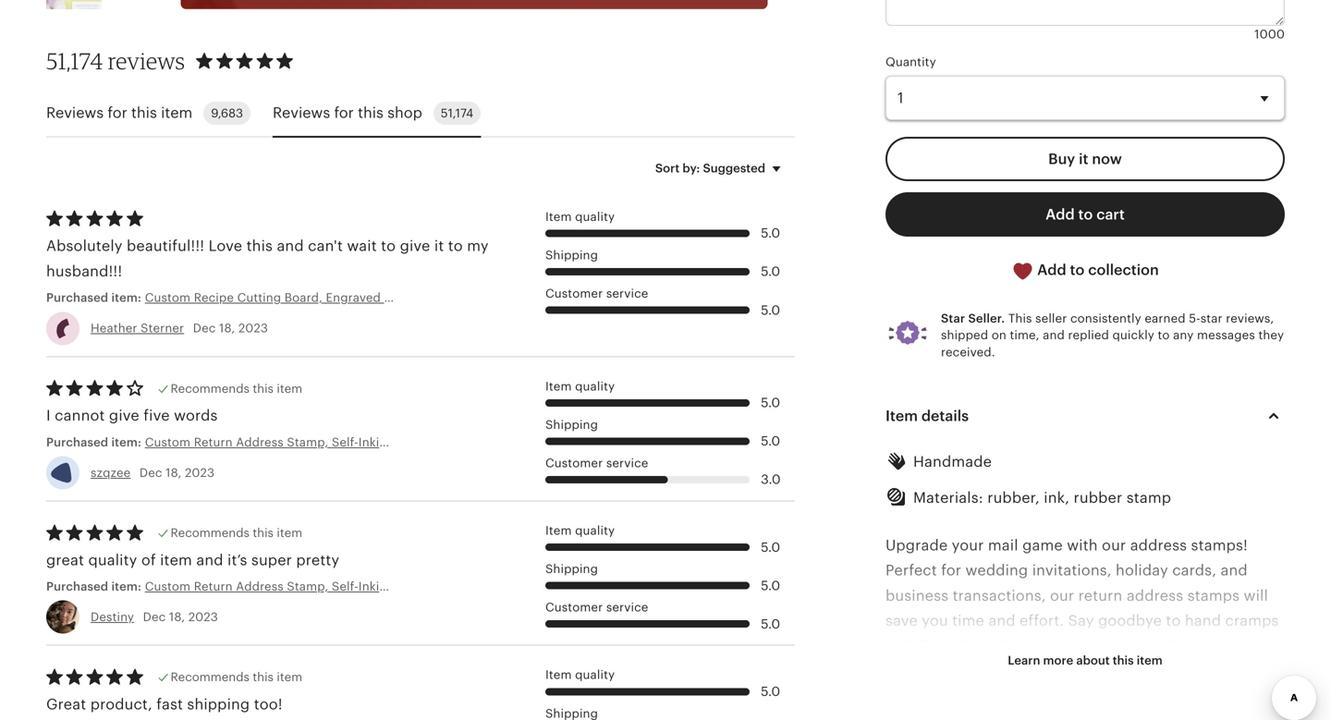 Task type: locate. For each thing, give the bounding box(es) containing it.
buy
[[1049, 151, 1076, 167]]

2 recommends from the top
[[171, 526, 250, 540]]

any
[[1173, 328, 1194, 342]]

1 vertical spatial 51,174
[[441, 106, 474, 120]]

purchased item: up destiny
[[46, 580, 145, 594]]

recommends this item for and
[[171, 526, 303, 540]]

0 vertical spatial customer
[[546, 287, 603, 301]]

they
[[1259, 328, 1284, 342]]

recommends up words
[[171, 382, 250, 396]]

3 shipping from the top
[[546, 562, 598, 576]]

1 vertical spatial your
[[886, 663, 918, 679]]

add inside button
[[1038, 262, 1067, 278]]

a up are
[[1148, 688, 1156, 705]]

by:
[[683, 161, 700, 175]]

shop
[[388, 105, 422, 121]]

1 horizontal spatial give
[[400, 238, 430, 254]]

3 customer from the top
[[546, 601, 603, 615]]

1 horizontal spatial reviews
[[273, 105, 330, 121]]

and down save
[[886, 638, 913, 654]]

it right buy
[[1079, 151, 1089, 167]]

recommends up shipping
[[171, 671, 250, 684]]

customer
[[546, 287, 603, 301], [546, 456, 603, 470], [546, 601, 603, 615]]

1 horizontal spatial your
[[952, 537, 984, 554]]

sort
[[655, 161, 680, 175]]

2 vertical spatial it
[[1169, 638, 1179, 654]]

1 vertical spatial more
[[1160, 688, 1197, 705]]

custom
[[953, 713, 1007, 720]]

quality for absolutely beautiful!!! love this and can't wait to give it to my husband!!!
[[575, 210, 615, 224]]

2 vertical spatial service
[[606, 601, 649, 615]]

great quality of item and it's super pretty
[[46, 552, 340, 568]]

buy it now
[[1049, 151, 1122, 167]]

1 vertical spatial 18,
[[166, 466, 182, 480]]

will
[[1244, 587, 1269, 604]]

0 vertical spatial recommends
[[171, 382, 250, 396]]

0 vertical spatial it
[[1079, 151, 1089, 167]]

to left collection
[[1070, 262, 1085, 278]]

and down seller on the top right of the page
[[1043, 328, 1065, 342]]

szqzee
[[91, 466, 131, 480]]

7 5.0 from the top
[[761, 578, 780, 593]]

dec for five
[[140, 466, 162, 480]]

item: for beautiful!!!
[[111, 291, 141, 305]]

0 vertical spatial a
[[1276, 663, 1285, 679]]

materials: rubber, ink, rubber stamp
[[914, 490, 1172, 506]]

this
[[131, 105, 157, 121], [358, 105, 384, 121], [247, 238, 273, 254], [253, 382, 274, 396], [253, 526, 274, 540], [1113, 654, 1134, 667], [253, 671, 274, 684]]

2 vertical spatial recommends
[[171, 671, 250, 684]]

dec
[[193, 321, 216, 335], [140, 466, 162, 480], [143, 610, 166, 624]]

1 customer from the top
[[546, 287, 603, 301]]

-
[[1033, 638, 1038, 654]]

2023 down great quality of item and it's super pretty
[[188, 610, 218, 624]]

1 reviews from the left
[[46, 105, 104, 121]]

item quality
[[546, 210, 615, 224], [546, 379, 615, 393], [546, 524, 615, 538], [546, 668, 615, 682]]

item for great quality of item and it's super pretty
[[546, 524, 572, 538]]

reviews
[[108, 47, 185, 74]]

a right you're
[[1276, 663, 1285, 679]]

1 vertical spatial service
[[606, 456, 649, 470]]

18, down five
[[166, 466, 182, 480]]

0 horizontal spatial it
[[434, 238, 444, 254]]

a
[[1276, 663, 1285, 679], [1148, 688, 1156, 705]]

recommends this item up it's
[[171, 526, 303, 540]]

it inside absolutely beautiful!!! love this and can't wait to give it to my husband!!!
[[434, 238, 444, 254]]

recommends this item up shipping
[[171, 671, 303, 684]]

item inside dropdown button
[[886, 408, 918, 424]]

more up the on the right bottom of the page
[[1160, 688, 1197, 705]]

reviews for reviews for this item
[[46, 105, 104, 121]]

customer for to
[[546, 287, 603, 301]]

address down just
[[1011, 713, 1068, 720]]

add inside button
[[1046, 206, 1075, 223]]

item for absolutely beautiful!!! love this and can't wait to give it to my husband!!!
[[546, 210, 572, 224]]

information
[[989, 663, 1072, 679]]

0 vertical spatial give
[[400, 238, 430, 254]]

3 purchased from the top
[[46, 580, 108, 594]]

2 shipping from the top
[[546, 418, 598, 432]]

to down earned
[[1158, 328, 1170, 342]]

9,683
[[211, 106, 243, 120]]

add
[[1046, 206, 1075, 223], [1038, 262, 1067, 278]]

in
[[1076, 663, 1090, 679]]

2 vertical spatial purchased item:
[[46, 580, 145, 594]]

item: up heather sterner link
[[111, 291, 141, 305]]

shipping for to
[[546, 248, 598, 262]]

2 vertical spatial dec
[[143, 610, 166, 624]]

2 vertical spatial recommends this item
[[171, 671, 303, 684]]

1 vertical spatial customer service
[[546, 456, 649, 470]]

2 reviews from the left
[[273, 105, 330, 121]]

1 vertical spatial item:
[[111, 435, 141, 449]]

purchased down husband!!!
[[46, 291, 108, 305]]

reviews for this shop
[[273, 105, 422, 121]]

address up holiday
[[1131, 537, 1187, 554]]

1 vertical spatial shipping
[[546, 418, 598, 432]]

your up busy
[[886, 663, 918, 679]]

stamps down looking
[[1072, 713, 1124, 720]]

18, down great quality of item and it's super pretty
[[169, 610, 185, 624]]

1 vertical spatial dec
[[140, 466, 162, 480]]

to left cart
[[1079, 206, 1093, 223]]

recommends this item up words
[[171, 382, 303, 396]]

0 vertical spatial 2023
[[238, 321, 268, 335]]

1 vertical spatial add
[[1038, 262, 1067, 278]]

1 recommends this item from the top
[[171, 382, 303, 396]]

seller.
[[969, 312, 1005, 325]]

customer for pretty
[[546, 601, 603, 615]]

item for i cannot give five words
[[546, 379, 572, 393]]

dec right destiny "link"
[[143, 610, 166, 624]]

2 customer from the top
[[546, 456, 603, 470]]

1 vertical spatial recommends
[[171, 526, 250, 540]]

2 vertical spatial item:
[[111, 580, 141, 594]]

2023 for words
[[185, 466, 215, 480]]

add left cart
[[1046, 206, 1075, 223]]

0 horizontal spatial your
[[886, 663, 918, 679]]

0 vertical spatial shipping
[[546, 248, 598, 262]]

1 vertical spatial recommends this item
[[171, 526, 303, 540]]

1 item quality from the top
[[546, 210, 615, 224]]

3 item: from the top
[[111, 580, 141, 594]]

messages
[[1197, 328, 1256, 342]]

reviews for this item
[[46, 105, 193, 121]]

item: for quality
[[111, 580, 141, 594]]

star
[[941, 312, 966, 325]]

for left the shop
[[334, 105, 354, 121]]

mail
[[988, 537, 1019, 554]]

2 recommends this item from the top
[[171, 526, 303, 540]]

1 vertical spatial a
[[1148, 688, 1156, 705]]

add to collection
[[1034, 262, 1159, 278]]

purchased item: down cannot
[[46, 435, 145, 449]]

0 vertical spatial more
[[1043, 654, 1074, 667]]

item quality for i cannot give five words
[[546, 379, 615, 393]]

handmade
[[914, 454, 992, 470]]

purchased item: for beautiful!!!
[[46, 291, 145, 305]]

1 horizontal spatial it
[[1079, 151, 1089, 167]]

2 horizontal spatial it
[[1169, 638, 1179, 654]]

1 vertical spatial 2023
[[185, 466, 215, 480]]

3 customer service from the top
[[546, 601, 649, 615]]

0 vertical spatial purchased item:
[[46, 291, 145, 305]]

to
[[1079, 206, 1093, 223], [381, 238, 396, 254], [448, 238, 463, 254], [1070, 262, 1085, 278], [1158, 328, 1170, 342], [1166, 613, 1181, 629], [1220, 638, 1235, 654]]

reviews right 9,683
[[273, 105, 330, 121]]

to inside button
[[1070, 262, 1085, 278]]

it left easy
[[1169, 638, 1179, 654]]

more inside upgrade your mail game with our address stamps! perfect for wedding invitations, holiday cards, and business transactions, our return address stamps will save you time and effort. say goodbye to hand cramps and illegible writing - our stamps make it easy to add your personal information in seconds. whether you're a busy professional or just looking for a more polished look, our custom address stamps are the
[[1160, 688, 1197, 705]]

service for to
[[606, 287, 649, 301]]

1 vertical spatial it
[[434, 238, 444, 254]]

our
[[1102, 537, 1126, 554], [1050, 587, 1075, 604], [1042, 638, 1066, 654], [925, 713, 949, 720]]

learn more about this item
[[1008, 654, 1163, 667]]

51,174
[[46, 47, 103, 74], [441, 106, 474, 120]]

add to cart
[[1046, 206, 1125, 223]]

2 5.0 from the top
[[761, 264, 780, 279]]

0 vertical spatial purchased
[[46, 291, 108, 305]]

address down holiday
[[1127, 587, 1184, 604]]

2 item: from the top
[[111, 435, 141, 449]]

ink,
[[1044, 490, 1070, 506]]

0 vertical spatial customer service
[[546, 287, 649, 301]]

0 horizontal spatial 51,174
[[46, 47, 103, 74]]

dec right sterner
[[193, 321, 216, 335]]

rubber,
[[988, 490, 1040, 506]]

stamps
[[1188, 587, 1240, 604], [1070, 638, 1123, 654], [1072, 713, 1124, 720]]

51,174 up reviews for this item
[[46, 47, 103, 74]]

1 vertical spatial purchased
[[46, 435, 108, 449]]

0 horizontal spatial reviews
[[46, 105, 104, 121]]

3 recommends from the top
[[171, 671, 250, 684]]

2 vertical spatial address
[[1011, 713, 1068, 720]]

0 horizontal spatial give
[[109, 407, 139, 424]]

love
[[209, 238, 242, 254]]

2 vertical spatial purchased
[[46, 580, 108, 594]]

9 5.0 from the top
[[761, 684, 780, 699]]

dec right szqzee
[[140, 466, 162, 480]]

five
[[144, 407, 170, 424]]

1 shipping from the top
[[546, 248, 598, 262]]

learn
[[1008, 654, 1041, 667]]

stamps up in
[[1070, 638, 1123, 654]]

to inside this seller consistently earned 5-star reviews, shipped on time, and replied quickly to any messages they received.
[[1158, 328, 1170, 342]]

0 vertical spatial your
[[952, 537, 984, 554]]

0 vertical spatial add
[[1046, 206, 1075, 223]]

51,174 right the shop
[[441, 106, 474, 120]]

it left the my
[[434, 238, 444, 254]]

0 vertical spatial 51,174
[[46, 47, 103, 74]]

1 5.0 from the top
[[761, 226, 780, 241]]

to left hand
[[1166, 613, 1181, 629]]

and inside this seller consistently earned 5-star reviews, shipped on time, and replied quickly to any messages they received.
[[1043, 328, 1065, 342]]

2 vertical spatial customer
[[546, 601, 603, 615]]

service for pretty
[[606, 601, 649, 615]]

0 horizontal spatial a
[[1148, 688, 1156, 705]]

your
[[952, 537, 984, 554], [886, 663, 918, 679]]

you're
[[1228, 663, 1272, 679]]

seconds.
[[1094, 663, 1159, 679]]

add up seller on the top right of the page
[[1038, 262, 1067, 278]]

details
[[922, 408, 969, 424]]

1 purchased item: from the top
[[46, 291, 145, 305]]

2 purchased item: from the top
[[46, 435, 145, 449]]

more left in
[[1043, 654, 1074, 667]]

1 customer service from the top
[[546, 287, 649, 301]]

item: up destiny
[[111, 580, 141, 594]]

reviews down '51,174 reviews'
[[46, 105, 104, 121]]

2 vertical spatial 2023
[[188, 610, 218, 624]]

give left five
[[109, 407, 139, 424]]

recommends up great quality of item and it's super pretty
[[171, 526, 250, 540]]

say
[[1069, 613, 1094, 629]]

1 recommends from the top
[[171, 382, 250, 396]]

0 vertical spatial item:
[[111, 291, 141, 305]]

3 service from the top
[[606, 601, 649, 615]]

seller
[[1036, 312, 1067, 325]]

1 vertical spatial customer
[[546, 456, 603, 470]]

Add your personalization text field
[[886, 0, 1285, 26]]

1 vertical spatial give
[[109, 407, 139, 424]]

2 purchased from the top
[[46, 435, 108, 449]]

0 vertical spatial dec
[[193, 321, 216, 335]]

0 vertical spatial address
[[1131, 537, 1187, 554]]

1 horizontal spatial more
[[1160, 688, 1197, 705]]

3 5.0 from the top
[[761, 303, 780, 317]]

earned
[[1145, 312, 1186, 325]]

and left can't
[[277, 238, 304, 254]]

recommends for words
[[171, 382, 250, 396]]

0 vertical spatial recommends this item
[[171, 382, 303, 396]]

our right the with
[[1102, 537, 1126, 554]]

18, for words
[[166, 466, 182, 480]]

to inside button
[[1079, 206, 1093, 223]]

purchased item: for quality
[[46, 580, 145, 594]]

absolutely beautiful!!! love this and can't wait to give it to my husband!!!
[[46, 238, 489, 280]]

address
[[1131, 537, 1187, 554], [1127, 587, 1184, 604], [1011, 713, 1068, 720]]

1 service from the top
[[606, 287, 649, 301]]

3 item quality from the top
[[546, 524, 615, 538]]

18, right sterner
[[219, 321, 235, 335]]

purchased down cannot
[[46, 435, 108, 449]]

product,
[[90, 696, 152, 713]]

0 vertical spatial service
[[606, 287, 649, 301]]

star seller.
[[941, 312, 1005, 325]]

tab list containing reviews for this item
[[46, 90, 795, 138]]

give right wait
[[400, 238, 430, 254]]

stamps up hand
[[1188, 587, 1240, 604]]

1 vertical spatial purchased item:
[[46, 435, 145, 449]]

your left mail
[[952, 537, 984, 554]]

and
[[277, 238, 304, 254], [1043, 328, 1065, 342], [196, 552, 223, 568], [1221, 562, 1248, 579], [989, 613, 1016, 629], [886, 638, 913, 654]]

purchased for great quality of item and it's super pretty
[[46, 580, 108, 594]]

shipping
[[546, 248, 598, 262], [546, 418, 598, 432], [546, 562, 598, 576]]

3 recommends this item from the top
[[171, 671, 303, 684]]

this seller consistently earned 5-star reviews, shipped on time, and replied quickly to any messages they received.
[[941, 312, 1284, 359]]

6 5.0 from the top
[[761, 540, 780, 555]]

3 purchased item: from the top
[[46, 580, 145, 594]]

2023 down words
[[185, 466, 215, 480]]

purchased item: down husband!!!
[[46, 291, 145, 305]]

2 item quality from the top
[[546, 379, 615, 393]]

service
[[606, 287, 649, 301], [606, 456, 649, 470], [606, 601, 649, 615]]

8 5.0 from the top
[[761, 617, 780, 631]]

0 vertical spatial stamps
[[1188, 587, 1240, 604]]

0 horizontal spatial more
[[1043, 654, 1074, 667]]

2023 down absolutely beautiful!!! love this and can't wait to give it to my husband!!!
[[238, 321, 268, 335]]

destiny
[[91, 610, 134, 624]]

1 horizontal spatial 51,174
[[441, 106, 474, 120]]

2 vertical spatial customer service
[[546, 601, 649, 615]]

2 vertical spatial 18,
[[169, 610, 185, 624]]

looking
[[1066, 688, 1119, 705]]

dec for item
[[143, 610, 166, 624]]

1 item: from the top
[[111, 291, 141, 305]]

purchased
[[46, 291, 108, 305], [46, 435, 108, 449], [46, 580, 108, 594]]

2 customer service from the top
[[546, 456, 649, 470]]

tab list
[[46, 90, 795, 138]]

recommends for and
[[171, 526, 250, 540]]

purchased down great
[[46, 580, 108, 594]]

customer service
[[546, 287, 649, 301], [546, 456, 649, 470], [546, 601, 649, 615]]

stamp
[[1127, 490, 1172, 506]]

1 purchased from the top
[[46, 291, 108, 305]]

to left add
[[1220, 638, 1235, 654]]

quality for i cannot give five words
[[575, 379, 615, 393]]

2 vertical spatial shipping
[[546, 562, 598, 576]]

and inside absolutely beautiful!!! love this and can't wait to give it to my husband!!!
[[277, 238, 304, 254]]

item: down i cannot give five words
[[111, 435, 141, 449]]



Task type: describe. For each thing, give the bounding box(es) containing it.
great
[[46, 552, 84, 568]]

item quality for great quality of item and it's super pretty
[[546, 524, 615, 538]]

upgrade your mail game with our address stamps! perfect for wedding invitations, holiday cards, and business transactions, our return address stamps will save you time and effort. say goodbye to hand cramps and illegible writing - our stamps make it easy to add your personal information in seconds. whether you're a busy professional or just looking for a more polished look, our custom address stamps are the 
[[886, 537, 1285, 720]]

for down '51,174 reviews'
[[108, 105, 127, 121]]

to right wait
[[381, 238, 396, 254]]

to left the my
[[448, 238, 463, 254]]

our down invitations,
[[1050, 587, 1075, 604]]

stamps!
[[1191, 537, 1248, 554]]

add to cart button
[[886, 192, 1285, 237]]

our right '-'
[[1042, 638, 1066, 654]]

it inside upgrade your mail game with our address stamps! perfect for wedding invitations, holiday cards, and business transactions, our return address stamps will save you time and effort. say goodbye to hand cramps and illegible writing - our stamps make it easy to add your personal information in seconds. whether you're a busy professional or just looking for a more polished look, our custom address stamps are the
[[1169, 638, 1179, 654]]

sort by: suggested
[[655, 161, 766, 175]]

on
[[992, 328, 1007, 342]]

can't
[[308, 238, 343, 254]]

are
[[1128, 713, 1151, 720]]

add to collection button
[[886, 248, 1285, 294]]

hand
[[1185, 613, 1222, 629]]

51,174 for 51,174
[[441, 106, 474, 120]]

the
[[1155, 713, 1179, 720]]

pretty
[[296, 552, 340, 568]]

great product, fast shipping too!
[[46, 696, 283, 713]]

and up 'writing' at the right
[[989, 613, 1016, 629]]

51,174 for 51,174 reviews
[[46, 47, 103, 74]]

2 service from the top
[[606, 456, 649, 470]]

our right the look,
[[925, 713, 949, 720]]

writing
[[978, 638, 1029, 654]]

or
[[1016, 688, 1031, 705]]

cannot
[[55, 407, 105, 424]]

busy
[[886, 688, 920, 705]]

this inside absolutely beautiful!!! love this and can't wait to give it to my husband!!!
[[247, 238, 273, 254]]

0 vertical spatial 18,
[[219, 321, 235, 335]]

look,
[[886, 713, 921, 720]]

give inside absolutely beautiful!!! love this and can't wait to give it to my husband!!!
[[400, 238, 430, 254]]

perfect
[[886, 562, 937, 579]]

4 5.0 from the top
[[761, 395, 780, 410]]

and down stamps!
[[1221, 562, 1248, 579]]

1 vertical spatial address
[[1127, 587, 1184, 604]]

learn more about this item button
[[994, 644, 1177, 677]]

for right perfect
[[941, 562, 962, 579]]

destiny link
[[91, 610, 134, 624]]

item quality for absolutely beautiful!!! love this and can't wait to give it to my husband!!!
[[546, 210, 615, 224]]

customer service for to
[[546, 287, 649, 301]]

beautiful!!!
[[127, 238, 205, 254]]

game
[[1023, 537, 1063, 554]]

effort.
[[1020, 613, 1064, 629]]

this
[[1009, 312, 1032, 325]]

wedding
[[966, 562, 1028, 579]]

easy
[[1183, 638, 1216, 654]]

recommends for too!
[[171, 671, 250, 684]]

reviews for reviews for this shop
[[273, 105, 330, 121]]

of
[[141, 552, 156, 568]]

heather sterner dec 18, 2023
[[91, 321, 268, 335]]

words
[[174, 407, 218, 424]]

rubber
[[1074, 490, 1123, 506]]

sort by: suggested button
[[642, 149, 802, 188]]

item details
[[886, 408, 969, 424]]

quality for great quality of item and it's super pretty
[[575, 524, 615, 538]]

purchased for i cannot give five words
[[46, 435, 108, 449]]

received.
[[941, 345, 996, 359]]

purchased item: for cannot
[[46, 435, 145, 449]]

great
[[46, 696, 86, 713]]

item: for cannot
[[111, 435, 141, 449]]

absolutely
[[46, 238, 123, 254]]

invitations,
[[1033, 562, 1112, 579]]

1 vertical spatial stamps
[[1070, 638, 1123, 654]]

you
[[922, 613, 948, 629]]

just
[[1036, 688, 1062, 705]]

i cannot give five words
[[46, 407, 218, 424]]

destiny dec 18, 2023
[[91, 610, 218, 624]]

add for add to collection
[[1038, 262, 1067, 278]]

shipped
[[941, 328, 989, 342]]

collection
[[1088, 262, 1159, 278]]

shipping
[[187, 696, 250, 713]]

with
[[1067, 537, 1098, 554]]

purchased for absolutely beautiful!!! love this and can't wait to give it to my husband!!!
[[46, 291, 108, 305]]

szqzee dec 18, 2023
[[91, 466, 215, 480]]

it inside buy it now button
[[1079, 151, 1089, 167]]

4 item quality from the top
[[546, 668, 615, 682]]

quantity
[[886, 55, 936, 69]]

husband!!!
[[46, 263, 122, 280]]

item inside dropdown button
[[1137, 654, 1163, 667]]

buy it now button
[[886, 137, 1285, 181]]

1 horizontal spatial a
[[1276, 663, 1285, 679]]

more inside dropdown button
[[1043, 654, 1074, 667]]

personal
[[922, 663, 984, 679]]

2 vertical spatial stamps
[[1072, 713, 1124, 720]]

heather sterner link
[[91, 321, 184, 335]]

polished
[[1202, 688, 1264, 705]]

upgrade
[[886, 537, 948, 554]]

heather
[[91, 321, 137, 335]]

cart
[[1097, 206, 1125, 223]]

return
[[1079, 587, 1123, 604]]

time
[[952, 613, 985, 629]]

too!
[[254, 696, 283, 713]]

and left it's
[[196, 552, 223, 568]]

about
[[1077, 654, 1110, 667]]

whether
[[1163, 663, 1224, 679]]

18, for and
[[169, 610, 185, 624]]

suggested
[[703, 161, 766, 175]]

transactions,
[[953, 587, 1046, 604]]

item details button
[[869, 394, 1302, 438]]

time,
[[1010, 328, 1040, 342]]

cramps
[[1226, 613, 1279, 629]]

this inside learn more about this item dropdown button
[[1113, 654, 1134, 667]]

recommends this item for words
[[171, 382, 303, 396]]

3.0
[[761, 472, 781, 487]]

now
[[1092, 151, 1122, 167]]

1000
[[1255, 27, 1285, 41]]

business
[[886, 587, 949, 604]]

51,174 reviews
[[46, 47, 185, 74]]

professional
[[924, 688, 1012, 705]]

shipping for pretty
[[546, 562, 598, 576]]

add for add to cart
[[1046, 206, 1075, 223]]

i
[[46, 407, 51, 424]]

5 5.0 from the top
[[761, 434, 780, 449]]

reviews,
[[1226, 312, 1274, 325]]

customer service for pretty
[[546, 601, 649, 615]]

goodbye
[[1098, 613, 1162, 629]]

recommends this item for too!
[[171, 671, 303, 684]]

for up are
[[1123, 688, 1144, 705]]

my
[[467, 238, 489, 254]]

fast
[[156, 696, 183, 713]]

item inside tab list
[[161, 105, 193, 121]]

2023 for and
[[188, 610, 218, 624]]



Task type: vqa. For each thing, say whether or not it's contained in the screenshot.
PURCHASED related to great quality of item and it's super pretty
yes



